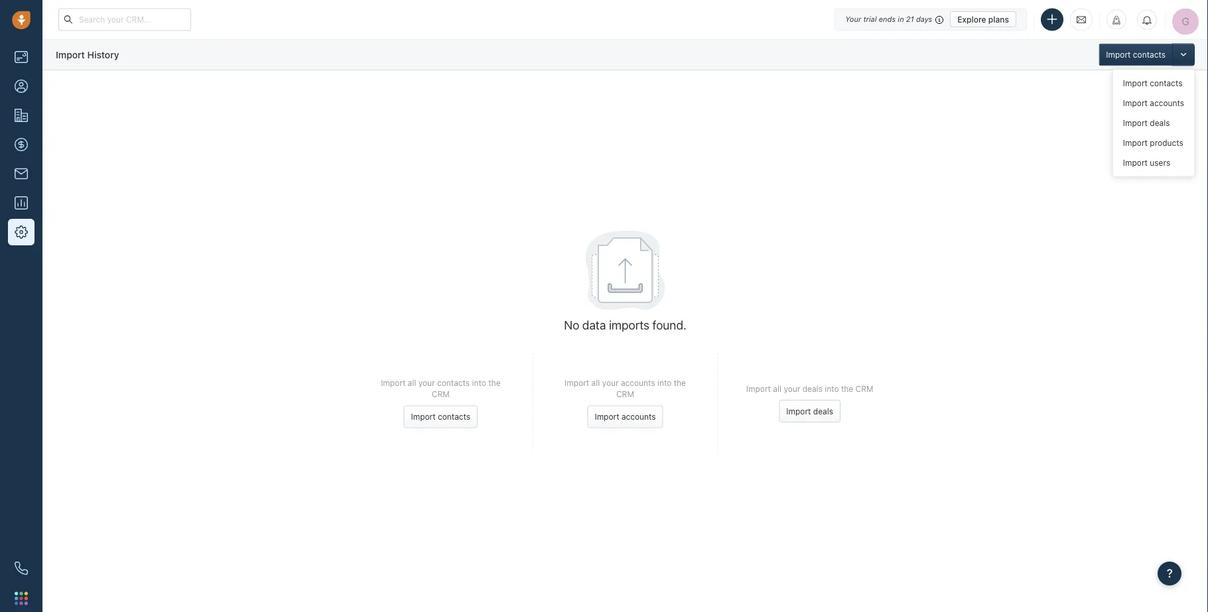 Task type: vqa. For each thing, say whether or not it's contained in the screenshot.
Import All Your Accounts Into The Crm
yes



Task type: describe. For each thing, give the bounding box(es) containing it.
in
[[898, 15, 905, 24]]

import inside import all your contacts into the crm
[[381, 379, 406, 388]]

1 vertical spatial import contacts
[[1124, 79, 1183, 88]]

all for deals
[[774, 384, 782, 394]]

import all your contacts into the crm
[[381, 379, 501, 399]]

import inside import accounts button
[[595, 413, 620, 422]]

phone element
[[8, 556, 35, 582]]

import inside import deals button
[[787, 407, 812, 416]]

ends
[[879, 15, 896, 24]]

import products
[[1124, 138, 1184, 148]]

import accounts inside button
[[595, 413, 656, 422]]

explore
[[958, 15, 987, 24]]

import deals button
[[780, 400, 841, 423]]

import inside 'import all your accounts into the crm'
[[565, 379, 590, 388]]

contacts inside import all your contacts into the crm
[[437, 379, 470, 388]]

found.
[[653, 318, 687, 332]]

phone image
[[15, 562, 28, 576]]

import deals inside import deals button
[[787, 407, 834, 416]]

plans
[[989, 15, 1010, 24]]

no
[[564, 318, 580, 332]]

accounts inside button
[[622, 413, 656, 422]]

import accounts button
[[588, 406, 664, 429]]

into for deals
[[825, 384, 840, 394]]

accounts inside 'import all your accounts into the crm'
[[621, 379, 656, 388]]

your for contacts
[[419, 379, 435, 388]]

Search your CRM... text field
[[58, 8, 191, 31]]

no data imports found.
[[564, 318, 687, 332]]

into for accounts
[[658, 379, 672, 388]]

0 horizontal spatial import contacts button
[[404, 406, 478, 429]]

explore plans
[[958, 15, 1010, 24]]

crm for accounts
[[617, 390, 635, 399]]

the for import all your accounts into the crm
[[674, 379, 686, 388]]



Task type: locate. For each thing, give the bounding box(es) containing it.
freshworks switcher image
[[15, 592, 28, 606]]

0 horizontal spatial all
[[408, 379, 416, 388]]

1 horizontal spatial crm
[[617, 390, 635, 399]]

history
[[87, 49, 119, 60]]

2 horizontal spatial into
[[825, 384, 840, 394]]

0 vertical spatial import contacts button
[[1100, 43, 1173, 66]]

import history
[[56, 49, 119, 60]]

1 horizontal spatial your
[[603, 379, 619, 388]]

crm for contacts
[[432, 390, 450, 399]]

1 vertical spatial import accounts
[[595, 413, 656, 422]]

import all your deals into the crm
[[747, 384, 874, 394]]

0 vertical spatial deals
[[1151, 118, 1171, 128]]

import contacts for the leftmost import contacts button
[[411, 413, 471, 422]]

1 horizontal spatial the
[[674, 379, 686, 388]]

all for contacts
[[408, 379, 416, 388]]

your
[[419, 379, 435, 388], [603, 379, 619, 388], [784, 384, 801, 394]]

import deals
[[1124, 118, 1171, 128], [787, 407, 834, 416]]

explore plans link
[[951, 11, 1017, 27]]

your trial ends in 21 days
[[846, 15, 933, 24]]

your inside 'import all your accounts into the crm'
[[603, 379, 619, 388]]

2 horizontal spatial crm
[[856, 384, 874, 394]]

import deals down import all your deals into the crm
[[787, 407, 834, 416]]

deals up the import products
[[1151, 118, 1171, 128]]

crm for deals
[[856, 384, 874, 394]]

1 horizontal spatial import deals
[[1124, 118, 1171, 128]]

0 horizontal spatial your
[[419, 379, 435, 388]]

contacts
[[1134, 50, 1166, 59], [1151, 79, 1183, 88], [437, 379, 470, 388], [438, 413, 471, 422]]

0 horizontal spatial the
[[489, 379, 501, 388]]

your inside import all your contacts into the crm
[[419, 379, 435, 388]]

days
[[917, 15, 933, 24]]

0 horizontal spatial crm
[[432, 390, 450, 399]]

0 horizontal spatial import accounts
[[595, 413, 656, 422]]

import accounts
[[1124, 99, 1185, 108], [595, 413, 656, 422]]

0 vertical spatial import accounts
[[1124, 99, 1185, 108]]

1 horizontal spatial all
[[592, 379, 600, 388]]

0 horizontal spatial import deals
[[787, 407, 834, 416]]

all
[[408, 379, 416, 388], [592, 379, 600, 388], [774, 384, 782, 394]]

1 vertical spatial deals
[[803, 384, 823, 394]]

deals
[[1151, 118, 1171, 128], [803, 384, 823, 394], [814, 407, 834, 416]]

the inside import all your contacts into the crm
[[489, 379, 501, 388]]

into for contacts
[[472, 379, 487, 388]]

products
[[1151, 138, 1184, 148]]

accounts up import accounts button on the bottom of page
[[621, 379, 656, 388]]

crm
[[856, 384, 874, 394], [432, 390, 450, 399], [617, 390, 635, 399]]

data
[[583, 318, 606, 332]]

accounts
[[1151, 99, 1185, 108], [621, 379, 656, 388], [622, 413, 656, 422]]

1 horizontal spatial import accounts
[[1124, 99, 1185, 108]]

import users
[[1124, 158, 1171, 168]]

the inside 'import all your accounts into the crm'
[[674, 379, 686, 388]]

2 vertical spatial accounts
[[622, 413, 656, 422]]

0 horizontal spatial into
[[472, 379, 487, 388]]

your
[[846, 15, 862, 24]]

all inside 'import all your accounts into the crm'
[[592, 379, 600, 388]]

deals up import deals button at the right of page
[[803, 384, 823, 394]]

1 vertical spatial import deals
[[787, 407, 834, 416]]

1 vertical spatial import contacts button
[[404, 406, 478, 429]]

2 horizontal spatial all
[[774, 384, 782, 394]]

accounts up products
[[1151, 99, 1185, 108]]

into inside import all your contacts into the crm
[[472, 379, 487, 388]]

users
[[1151, 158, 1171, 168]]

your for accounts
[[603, 379, 619, 388]]

1 vertical spatial accounts
[[621, 379, 656, 388]]

send email image
[[1077, 14, 1087, 25]]

1 horizontal spatial into
[[658, 379, 672, 388]]

into
[[472, 379, 487, 388], [658, 379, 672, 388], [825, 384, 840, 394]]

into inside 'import all your accounts into the crm'
[[658, 379, 672, 388]]

crm inside import all your contacts into the crm
[[432, 390, 450, 399]]

deals inside button
[[814, 407, 834, 416]]

import
[[56, 49, 85, 60], [1107, 50, 1132, 59], [1124, 79, 1148, 88], [1124, 99, 1148, 108], [1124, 118, 1148, 128], [1124, 138, 1148, 148], [1124, 158, 1148, 168], [381, 379, 406, 388], [565, 379, 590, 388], [747, 384, 771, 394], [787, 407, 812, 416], [411, 413, 436, 422], [595, 413, 620, 422]]

import contacts button
[[1100, 43, 1173, 66], [404, 406, 478, 429]]

import accounts up the import products
[[1124, 99, 1185, 108]]

the
[[489, 379, 501, 388], [674, 379, 686, 388], [842, 384, 854, 394]]

accounts down 'import all your accounts into the crm' at bottom
[[622, 413, 656, 422]]

trial
[[864, 15, 877, 24]]

0 vertical spatial accounts
[[1151, 99, 1185, 108]]

all inside import all your contacts into the crm
[[408, 379, 416, 388]]

1 horizontal spatial import contacts button
[[1100, 43, 1173, 66]]

import contacts for import contacts button to the right
[[1107, 50, 1166, 59]]

2 horizontal spatial your
[[784, 384, 801, 394]]

2 vertical spatial import contacts
[[411, 413, 471, 422]]

import all your accounts into the crm
[[565, 379, 686, 399]]

0 vertical spatial import deals
[[1124, 118, 1171, 128]]

2 horizontal spatial the
[[842, 384, 854, 394]]

0 vertical spatial import contacts
[[1107, 50, 1166, 59]]

import deals up the import products
[[1124, 118, 1171, 128]]

21
[[907, 15, 915, 24]]

the for import all your deals into the crm
[[842, 384, 854, 394]]

import contacts
[[1107, 50, 1166, 59], [1124, 79, 1183, 88], [411, 413, 471, 422]]

2 vertical spatial deals
[[814, 407, 834, 416]]

all for accounts
[[592, 379, 600, 388]]

your for deals
[[784, 384, 801, 394]]

imports
[[609, 318, 650, 332]]

deals down import all your deals into the crm
[[814, 407, 834, 416]]

the for import all your contacts into the crm
[[489, 379, 501, 388]]

import accounts down 'import all your accounts into the crm' at bottom
[[595, 413, 656, 422]]

crm inside 'import all your accounts into the crm'
[[617, 390, 635, 399]]



